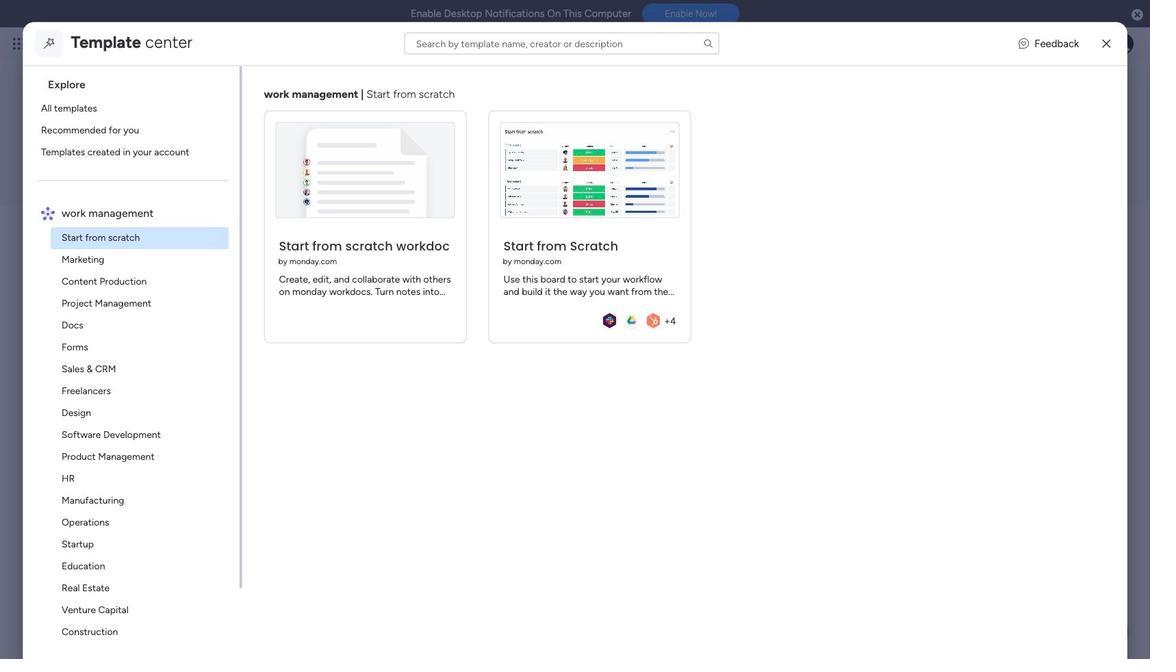 Task type: locate. For each thing, give the bounding box(es) containing it.
work management templates element
[[37, 227, 239, 660]]

search image
[[703, 38, 714, 49]]

search everything image
[[1032, 37, 1045, 51]]

dapulse close image
[[1132, 8, 1144, 22]]

heading
[[37, 66, 239, 97]]

None field
[[157, 212, 960, 240]]

list box
[[28, 66, 242, 660]]

None search field
[[405, 33, 720, 54]]



Task type: vqa. For each thing, say whether or not it's contained in the screenshot.
"llc" inside Location Plus By Canary Apps LLC
no



Task type: describe. For each thing, give the bounding box(es) containing it.
close image
[[1103, 38, 1111, 49]]

Search by template name, creator or description search field
[[405, 33, 720, 54]]

help image
[[1062, 37, 1075, 51]]

explore element
[[37, 97, 239, 163]]

v2 user feedback image
[[1020, 36, 1030, 51]]

kendall parks image
[[1112, 33, 1134, 55]]

select product image
[[12, 37, 26, 51]]



